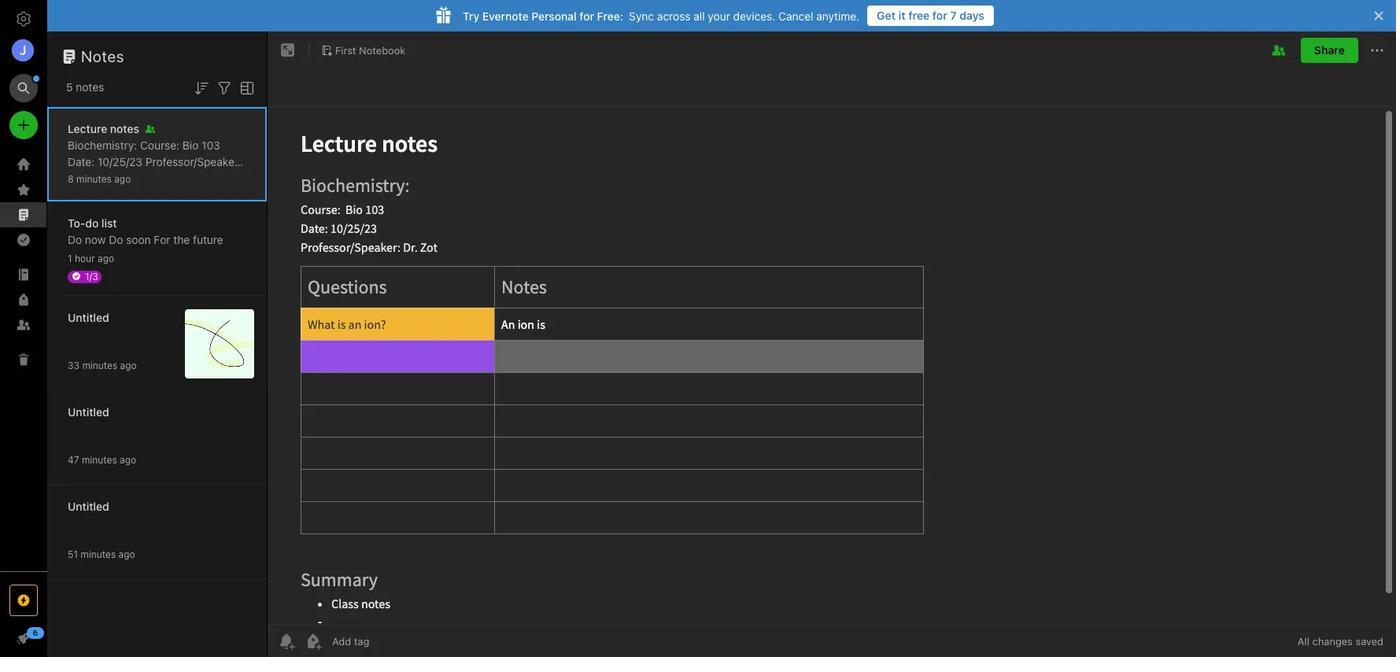 Task type: describe. For each thing, give the bounding box(es) containing it.
what
[[193, 171, 220, 185]]

2 do from the left
[[109, 233, 123, 246]]

professor/speaker:
[[146, 155, 242, 168]]

lecture
[[68, 122, 107, 135]]

questions
[[105, 171, 157, 185]]

47 minutes ago
[[68, 454, 136, 466]]

View options field
[[234, 77, 257, 97]]

Sort options field
[[192, 77, 211, 97]]

the
[[174, 233, 190, 246]]

account image
[[12, 39, 34, 61]]

sync
[[629, 9, 654, 22]]

free
[[909, 9, 930, 22]]

6
[[33, 628, 38, 638]]

ion?
[[68, 188, 89, 201]]

ago for 51 minutes ago
[[119, 548, 135, 560]]

10/25/23
[[98, 155, 143, 168]]

notes inside biochemistry: course: bio 103 date: 10/25/23 professor/speaker: dr. zot questions notes what is an ion? an ion is summary class notes
[[160, 171, 190, 185]]

ion
[[108, 188, 123, 201]]

minutes for 51
[[81, 548, 116, 560]]

all
[[1298, 635, 1310, 648]]

1 do from the left
[[68, 233, 82, 246]]

Note Editor text field
[[268, 107, 1397, 625]]

1 vertical spatial is
[[126, 188, 135, 201]]

untitled for 33
[[68, 311, 109, 324]]

5
[[66, 80, 73, 94]]

103
[[202, 138, 220, 152]]

try evernote personal for free: sync across all your devices. cancel anytime.
[[463, 9, 860, 22]]

5 notes
[[66, 80, 104, 94]]

share button
[[1301, 38, 1359, 63]]

Add filters field
[[215, 77, 234, 97]]

8 minutes ago
[[68, 173, 131, 185]]

minutes for 33
[[82, 359, 118, 371]]

8
[[68, 173, 74, 185]]

Account field
[[0, 35, 47, 66]]

minutes for 8
[[76, 173, 112, 185]]

7
[[951, 9, 957, 22]]

future
[[193, 233, 223, 246]]

more actions image
[[1368, 41, 1387, 60]]

51 minutes ago
[[68, 548, 135, 560]]

personal
[[532, 9, 577, 22]]

1
[[68, 252, 72, 264]]

across
[[657, 9, 691, 22]]

saved
[[1356, 635, 1384, 648]]

33
[[68, 359, 80, 371]]

first notebook button
[[316, 39, 411, 61]]

days
[[960, 9, 985, 22]]

expand note image
[[279, 41, 298, 60]]

ago for 47 minutes ago
[[120, 454, 136, 466]]

all
[[694, 9, 705, 22]]

1 hour ago
[[68, 252, 114, 264]]

add filters image
[[215, 79, 234, 97]]

settings image
[[14, 9, 33, 28]]

1/3
[[85, 270, 98, 282]]

zot
[[85, 171, 102, 185]]

thumbnail image
[[185, 309, 254, 378]]

anytime.
[[817, 9, 860, 22]]

51
[[68, 548, 78, 560]]

note window element
[[268, 31, 1397, 657]]

now
[[85, 233, 106, 246]]

first notebook
[[335, 44, 406, 56]]

for
[[154, 233, 171, 246]]

biochemistry:
[[68, 138, 137, 152]]



Task type: locate. For each thing, give the bounding box(es) containing it.
is left an
[[223, 171, 231, 185]]

minutes for 47
[[82, 454, 117, 466]]

course: bio
[[140, 138, 199, 152]]

is
[[223, 171, 231, 185], [126, 188, 135, 201]]

1 vertical spatial untitled
[[68, 405, 109, 418]]

3 untitled from the top
[[68, 500, 109, 513]]

ago up 'ion'
[[114, 173, 131, 185]]

get
[[877, 9, 896, 22]]

2 untitled from the top
[[68, 405, 109, 418]]

1 horizontal spatial is
[[223, 171, 231, 185]]

2 vertical spatial untitled
[[68, 500, 109, 513]]

class
[[189, 188, 216, 201]]

it
[[899, 9, 906, 22]]

do
[[85, 216, 99, 230]]

minutes up an
[[76, 173, 112, 185]]

0 vertical spatial untitled
[[68, 311, 109, 324]]

home image
[[14, 155, 33, 174]]

do down 'list'
[[109, 233, 123, 246]]

to-do list do now do soon for the future
[[68, 216, 223, 246]]

share
[[1315, 43, 1346, 57]]

0 vertical spatial is
[[223, 171, 231, 185]]

soon
[[126, 233, 151, 246]]

biochemistry: course: bio 103 date: 10/25/23 professor/speaker: dr. zot questions notes what is an ion? an ion is summary class notes
[[68, 138, 246, 218]]

to-
[[68, 216, 85, 230]]

dr.
[[68, 171, 82, 185]]

ago
[[114, 173, 131, 185], [98, 252, 114, 264], [120, 359, 137, 371], [120, 454, 136, 466], [119, 548, 135, 560]]

0 vertical spatial notes
[[81, 47, 124, 65]]

0 horizontal spatial is
[[126, 188, 135, 201]]

47
[[68, 454, 79, 466]]

ago right 51 at the bottom of the page
[[119, 548, 135, 560]]

untitled down 47 minutes ago
[[68, 500, 109, 513]]

ago for 33 minutes ago
[[120, 359, 137, 371]]

0 horizontal spatial notes
[[81, 47, 124, 65]]

Add tag field
[[331, 635, 449, 649]]

notes up biochemistry: at the top left of page
[[110, 122, 139, 135]]

for left 7
[[933, 9, 948, 22]]

untitled for 47
[[68, 405, 109, 418]]

do down to- in the top of the page
[[68, 233, 82, 246]]

tree
[[0, 152, 47, 571]]

untitled down 1/3
[[68, 311, 109, 324]]

1 vertical spatial notes
[[160, 171, 190, 185]]

notes for 5 notes
[[76, 80, 104, 94]]

ago right 47
[[120, 454, 136, 466]]

for for free:
[[580, 9, 594, 22]]

2 for from the left
[[580, 9, 594, 22]]

Help and Learning task checklist field
[[0, 626, 47, 651]]

hour
[[75, 252, 95, 264]]

untitled for 51
[[68, 500, 109, 513]]

for
[[933, 9, 948, 22], [580, 9, 594, 22]]

summary
[[138, 188, 186, 201]]

changes
[[1313, 635, 1353, 648]]

More actions field
[[1368, 38, 1387, 63]]

all changes saved
[[1298, 635, 1384, 648]]

notes inside biochemistry: course: bio 103 date: 10/25/23 professor/speaker: dr. zot questions notes what is an ion? an ion is summary class notes
[[68, 204, 96, 218]]

ago for 1 hour ago
[[98, 252, 114, 264]]

untitled
[[68, 311, 109, 324], [68, 405, 109, 418], [68, 500, 109, 513]]

free:
[[597, 9, 624, 22]]

your
[[708, 9, 731, 22]]

33 minutes ago
[[68, 359, 137, 371]]

minutes right 47
[[82, 454, 117, 466]]

first
[[335, 44, 356, 56]]

do
[[68, 233, 82, 246], [109, 233, 123, 246]]

for for 7
[[933, 9, 948, 22]]

notes right the 5
[[76, 80, 104, 94]]

get it free for 7 days button
[[868, 6, 994, 26]]

an
[[92, 188, 105, 201]]

ago right 33
[[120, 359, 137, 371]]

1 untitled from the top
[[68, 311, 109, 324]]

notes
[[81, 47, 124, 65], [160, 171, 190, 185]]

1 for from the left
[[933, 9, 948, 22]]

lecture notes
[[68, 122, 139, 135]]

is right 'ion'
[[126, 188, 135, 201]]

0 horizontal spatial do
[[68, 233, 82, 246]]

add a reminder image
[[277, 632, 296, 651]]

ago right hour
[[98, 252, 114, 264]]

notes for lecture notes
[[110, 122, 139, 135]]

1 horizontal spatial do
[[109, 233, 123, 246]]

untitled down 33 minutes ago at bottom
[[68, 405, 109, 418]]

minutes
[[76, 173, 112, 185], [82, 359, 118, 371], [82, 454, 117, 466], [81, 548, 116, 560]]

2 vertical spatial notes
[[68, 204, 96, 218]]

0 horizontal spatial for
[[580, 9, 594, 22]]

for inside get it free for 7 days button
[[933, 9, 948, 22]]

notebook
[[359, 44, 406, 56]]

upgrade image
[[14, 591, 33, 610]]

notes up summary
[[160, 171, 190, 185]]

an
[[234, 171, 246, 185]]

1 horizontal spatial notes
[[160, 171, 190, 185]]

list
[[101, 216, 117, 230]]

minutes right 51 at the bottom of the page
[[81, 548, 116, 560]]

evernote
[[483, 9, 529, 22]]

add tag image
[[304, 632, 323, 651]]

click to expand image
[[41, 628, 52, 647]]

cancel
[[779, 9, 814, 22]]

minutes right 33
[[82, 359, 118, 371]]

try
[[463, 9, 480, 22]]

notes
[[76, 80, 104, 94], [110, 122, 139, 135], [68, 204, 96, 218]]

for left free:
[[580, 9, 594, 22]]

1 horizontal spatial for
[[933, 9, 948, 22]]

date:
[[68, 155, 95, 168]]

ago for 8 minutes ago
[[114, 173, 131, 185]]

notes down ion?
[[68, 204, 96, 218]]

devices.
[[734, 9, 776, 22]]

1 vertical spatial notes
[[110, 122, 139, 135]]

get it free for 7 days
[[877, 9, 985, 22]]

0 vertical spatial notes
[[76, 80, 104, 94]]

notes up 5 notes at left top
[[81, 47, 124, 65]]



Task type: vqa. For each thing, say whether or not it's contained in the screenshot.
All
yes



